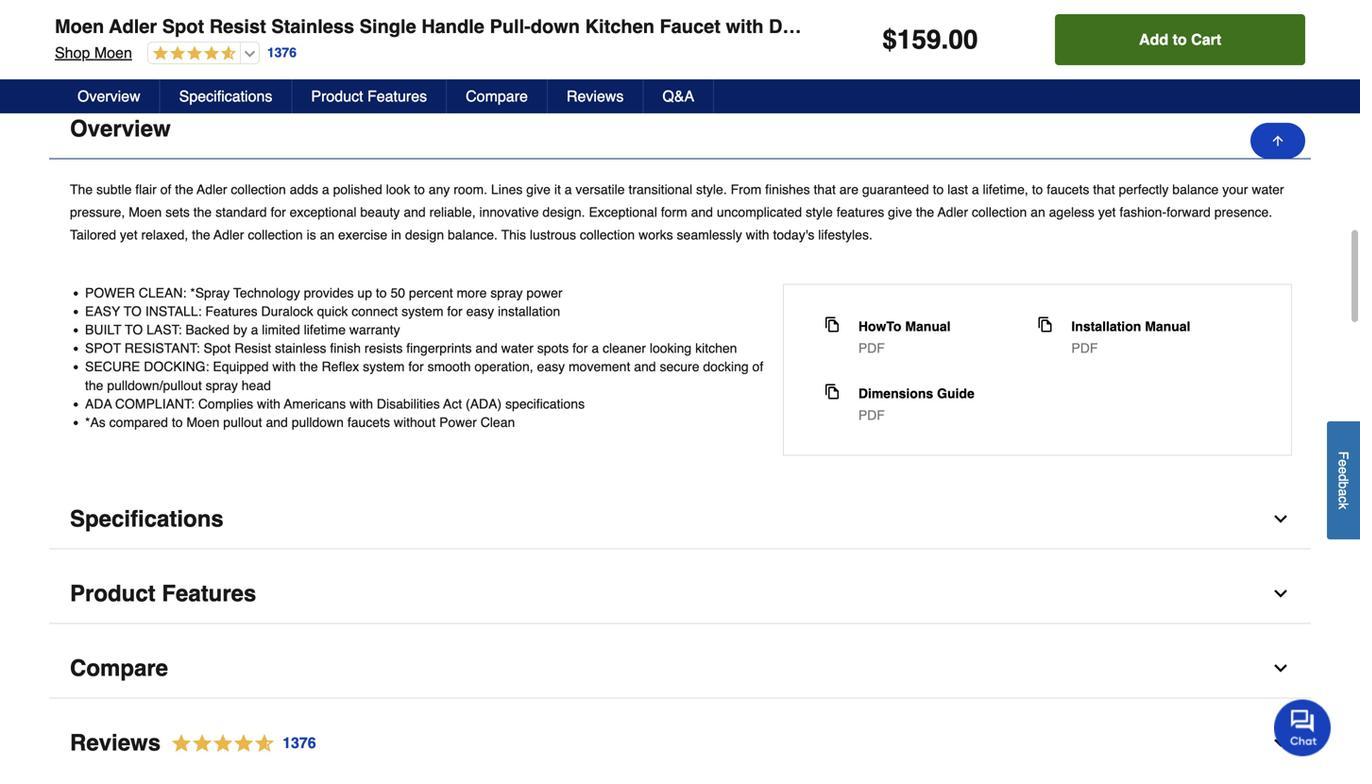 Task type: describe. For each thing, give the bounding box(es) containing it.
spot inside "power clean: *spray technology provides up to 50 percent more spray power easy to install: features duralock quick connect system for easy installation built to last: backed by a limited lifetime warranty spot resistant: spot resist stainless finish resists fingerprints and water spots for a cleaner looking kitchen secure docking: equipped with the reflex system for smooth operation, easy movement and secure docking of the pulldown/pullout spray head ada compliant: complies with americans with disabilities act (ada) specifications *as compared to moen pullout and pulldown faucets without power clean"
[[204, 341, 231, 356]]

operation,
[[475, 359, 534, 374]]

pdf for dimensions guide pdf
[[859, 408, 885, 423]]

features for product features button to the top
[[368, 87, 427, 105]]

collection down exceptional
[[580, 227, 635, 242]]

style.
[[696, 182, 727, 197]]

reviews inside button
[[567, 87, 624, 105]]

chevron down image for compare
[[1272, 659, 1291, 678]]

0 vertical spatial specifications button
[[160, 79, 292, 113]]

last:
[[147, 322, 182, 337]]

this
[[501, 227, 526, 242]]

balance.
[[448, 227, 498, 242]]

secure
[[660, 359, 700, 374]]

c
[[1337, 496, 1352, 503]]

features inside "power clean: *spray technology provides up to 50 percent more spray power easy to install: features duralock quick connect system for easy installation built to last: backed by a limited lifetime warranty spot resistant: spot resist stainless finish resists fingerprints and water spots for a cleaner looking kitchen secure docking: equipped with the reflex system for smooth operation, easy movement and secure docking of the pulldown/pullout spray head ada compliant: complies with americans with disabilities act (ada) specifications *as compared to moen pullout and pulldown faucets without power clean"
[[205, 304, 258, 319]]

equipped
[[213, 359, 269, 374]]

product features for bottommost product features button
[[70, 580, 256, 606]]

pressure,
[[70, 204, 125, 220]]

uncomplicated
[[717, 204, 802, 220]]

adler up standard
[[197, 182, 227, 197]]

dimensions
[[859, 386, 934, 401]]

1 horizontal spatial compare
[[466, 87, 528, 105]]

a right last
[[972, 182, 980, 197]]

power
[[527, 285, 563, 300]]

smooth
[[428, 359, 471, 374]]

to down compliant:
[[172, 415, 183, 430]]

features
[[837, 204, 885, 220]]

k
[[1337, 503, 1352, 509]]

1 vertical spatial yet
[[120, 227, 138, 242]]

a right by on the top left of the page
[[251, 322, 258, 337]]

the right sets
[[193, 204, 212, 220]]

guaranteed
[[863, 182, 930, 197]]

0 vertical spatial 4.6 stars image
[[148, 45, 236, 63]]

look
[[386, 182, 410, 197]]

1 vertical spatial to
[[125, 322, 143, 337]]

your
[[1223, 182, 1249, 197]]

for down the fingerprints
[[409, 359, 424, 374]]

cart
[[1192, 31, 1222, 48]]

transitional
[[629, 182, 693, 197]]

act
[[443, 396, 462, 411]]

with inside the subtle flair of the adler collection adds a polished look to any room. lines give it a versatile transitional style. from finishes that are guaranteed to last a lifetime, to faucets that perfectly balance your water pressure, moen sets the standard for exceptional beauty and reliable, innovative design. exceptional form and uncomplicated style features give the adler collection an ageless yet fashion-forward presence. tailored yet relaxed, the adler collection is an exercise in design balance. this lustrous collection works seamlessly with today's lifestyles.
[[746, 227, 770, 242]]

by
[[233, 322, 247, 337]]

reviews button
[[548, 79, 644, 113]]

up
[[358, 285, 372, 300]]

americans
[[284, 396, 346, 411]]

with left deck
[[726, 16, 764, 37]]

lifetime
[[304, 322, 346, 337]]

finish
[[330, 341, 361, 356]]

chevron down image for specifications
[[1272, 510, 1291, 529]]

moen up shop
[[55, 16, 104, 37]]

specifications
[[506, 396, 585, 411]]

faucets inside the subtle flair of the adler collection adds a polished look to any room. lines give it a versatile transitional style. from finishes that are guaranteed to last a lifetime, to faucets that perfectly balance your water pressure, moen sets the standard for exceptional beauty and reliable, innovative design. exceptional form and uncomplicated style features give the adler collection an ageless yet fashion-forward presence. tailored yet relaxed, the adler collection is an exercise in design balance. this lustrous collection works seamlessly with today's lifestyles.
[[1047, 182, 1090, 197]]

1 e from the top
[[1337, 459, 1352, 467]]

percent
[[409, 285, 453, 300]]

product for product features button to the top
[[311, 87, 363, 105]]

and up seamlessly
[[691, 204, 713, 220]]

looking
[[650, 341, 692, 356]]

fashion-
[[1120, 204, 1167, 220]]

for down more
[[447, 304, 463, 319]]

overview button up transitional
[[49, 99, 1312, 159]]

water inside the subtle flair of the adler collection adds a polished look to any room. lines give it a versatile transitional style. from finishes that are guaranteed to last a lifetime, to faucets that perfectly balance your water pressure, moen sets the standard for exceptional beauty and reliable, innovative design. exceptional form and uncomplicated style features give the adler collection an ageless yet fashion-forward presence. tailored yet relaxed, the adler collection is an exercise in design balance. this lustrous collection works seamlessly with today's lifestyles.
[[1252, 182, 1285, 197]]

docking:
[[144, 359, 209, 374]]

product features for product features button to the top
[[311, 87, 427, 105]]

moen right shop
[[94, 44, 132, 61]]

1 vertical spatial product features button
[[49, 564, 1312, 624]]

seamlessly
[[677, 227, 743, 242]]

it
[[555, 182, 561, 197]]

presence.
[[1215, 204, 1273, 220]]

shop
[[55, 44, 90, 61]]

kitchen
[[585, 16, 655, 37]]

guide
[[937, 386, 975, 401]]

quick
[[317, 304, 348, 319]]

moen adler spot resist stainless single handle pull-down kitchen faucet with deck plate
[[55, 16, 865, 37]]

document image for installation
[[1038, 317, 1053, 332]]

power
[[440, 415, 477, 430]]

howto manual pdf
[[859, 319, 951, 356]]

resists
[[365, 341, 403, 356]]

1 vertical spatial reviews
[[70, 730, 161, 756]]

kitchen
[[696, 341, 738, 356]]

0 vertical spatial to
[[124, 304, 142, 319]]

adds
[[290, 182, 319, 197]]

flair
[[135, 182, 157, 197]]

chevron down image
[[1272, 584, 1291, 603]]

disabilities
[[377, 396, 440, 411]]

moen inside "power clean: *spray technology provides up to 50 percent more spray power easy to install: features duralock quick connect system for easy installation built to last: backed by a limited lifetime warranty spot resistant: spot resist stainless finish resists fingerprints and water spots for a cleaner looking kitchen secure docking: equipped with the reflex system for smooth operation, easy movement and secure docking of the pulldown/pullout spray head ada compliant: complies with americans with disabilities act (ada) specifications *as compared to moen pullout and pulldown faucets without power clean"
[[187, 415, 220, 430]]

limited
[[262, 322, 300, 337]]

reflex
[[322, 359, 359, 374]]

f e e d b a c k button
[[1328, 421, 1361, 539]]

complies
[[198, 396, 253, 411]]

a right it
[[565, 182, 572, 197]]

more
[[457, 285, 487, 300]]

handle
[[422, 16, 485, 37]]

arrow up image
[[1271, 133, 1286, 148]]

f
[[1337, 451, 1352, 459]]

1 vertical spatial system
[[363, 359, 405, 374]]

of inside the subtle flair of the adler collection adds a polished look to any room. lines give it a versatile transitional style. from finishes that are guaranteed to last a lifetime, to faucets that perfectly balance your water pressure, moen sets the standard for exceptional beauty and reliable, innovative design. exceptional form and uncomplicated style features give the adler collection an ageless yet fashion-forward presence. tailored yet relaxed, the adler collection is an exercise in design balance. this lustrous collection works seamlessly with today's lifestyles.
[[160, 182, 171, 197]]

*spray
[[190, 285, 230, 300]]

a inside button
[[1337, 489, 1352, 496]]

style
[[806, 204, 833, 220]]

00
[[949, 25, 978, 55]]

stainless
[[275, 341, 326, 356]]

add
[[1140, 31, 1169, 48]]

specifications for topmost specifications button
[[179, 87, 273, 105]]

chat invite button image
[[1275, 699, 1332, 756]]

install:
[[145, 304, 202, 319]]

the
[[70, 182, 93, 197]]

and up operation,
[[476, 341, 498, 356]]

the down stainless at the left
[[300, 359, 318, 374]]

reliable,
[[430, 204, 476, 220]]

pdf for howto manual pdf
[[859, 340, 885, 356]]

shop moen
[[55, 44, 132, 61]]

spots
[[537, 341, 569, 356]]

works
[[639, 227, 673, 242]]

power
[[85, 285, 135, 300]]

docking
[[703, 359, 749, 374]]

built
[[85, 322, 121, 337]]

perfectly
[[1119, 182, 1169, 197]]

0 vertical spatial product features button
[[292, 79, 447, 113]]

versatile
[[576, 182, 625, 197]]

1 horizontal spatial an
[[1031, 204, 1046, 220]]

1 that from the left
[[814, 182, 836, 197]]

lifetime,
[[983, 182, 1029, 197]]

document image for dimensions
[[825, 384, 840, 399]]

features for bottommost product features button
[[162, 580, 256, 606]]

stainless
[[271, 16, 354, 37]]

collection left is
[[248, 227, 303, 242]]

*as
[[85, 415, 106, 430]]

1 vertical spatial easy
[[537, 359, 565, 374]]

innovative
[[480, 204, 539, 220]]

1 horizontal spatial yet
[[1099, 204, 1116, 220]]



Task type: vqa. For each thing, say whether or not it's contained in the screenshot.
H) to the top
no



Task type: locate. For each thing, give the bounding box(es) containing it.
provides
[[304, 285, 354, 300]]

2 chevron down image from the top
[[1272, 659, 1291, 678]]

pdf for installation manual pdf
[[1072, 340, 1098, 356]]

1 vertical spatial an
[[320, 227, 335, 242]]

pdf
[[859, 340, 885, 356], [1072, 340, 1098, 356], [859, 408, 885, 423]]

document image left dimensions
[[825, 384, 840, 399]]

0 horizontal spatial spray
[[206, 378, 238, 393]]

easy
[[466, 304, 494, 319], [537, 359, 565, 374]]

subtle
[[96, 182, 132, 197]]

overview button down shop moen
[[59, 79, 160, 113]]

moen inside the subtle flair of the adler collection adds a polished look to any room. lines give it a versatile transitional style. from finishes that are guaranteed to last a lifetime, to faucets that perfectly balance your water pressure, moen sets the standard for exceptional beauty and reliable, innovative design. exceptional form and uncomplicated style features give the adler collection an ageless yet fashion-forward presence. tailored yet relaxed, the adler collection is an exercise in design balance. this lustrous collection works seamlessly with today's lifestyles.
[[129, 204, 162, 220]]

0 vertical spatial easy
[[466, 304, 494, 319]]

chevron up image
[[1272, 119, 1291, 138]]

1 horizontal spatial water
[[1252, 182, 1285, 197]]

and down 'cleaner'
[[634, 359, 656, 374]]

moen down flair
[[129, 204, 162, 220]]

0 vertical spatial compare
[[466, 87, 528, 105]]

give down guaranteed
[[888, 204, 913, 220]]

0 horizontal spatial reviews
[[70, 730, 161, 756]]

2 e from the top
[[1337, 467, 1352, 474]]

1 vertical spatial features
[[205, 304, 258, 319]]

to right lifetime,
[[1033, 182, 1044, 197]]

for up movement
[[573, 341, 588, 356]]

that up ageless
[[1094, 182, 1116, 197]]

single
[[360, 16, 416, 37]]

easy
[[85, 304, 120, 319]]

1 horizontal spatial that
[[1094, 182, 1116, 197]]

cleaner
[[603, 341, 646, 356]]

to left the 50
[[376, 285, 387, 300]]

pdf down howto
[[859, 340, 885, 356]]

faucets up ageless
[[1047, 182, 1090, 197]]

the down guaranteed
[[916, 204, 935, 220]]

easy down spots
[[537, 359, 565, 374]]

pdf inside dimensions guide pdf
[[859, 408, 885, 423]]

design.
[[543, 204, 585, 220]]

0 vertical spatial chevron down image
[[1272, 510, 1291, 529]]

add to cart button
[[1056, 14, 1306, 65]]

with down stainless at the left
[[273, 359, 296, 374]]

to left last
[[933, 182, 944, 197]]

today's
[[773, 227, 815, 242]]

1 vertical spatial compare
[[70, 655, 168, 681]]

1 horizontal spatial reviews
[[567, 87, 624, 105]]

1 vertical spatial product
[[70, 580, 156, 606]]

2 vertical spatial chevron down image
[[1272, 734, 1291, 752]]

of
[[160, 182, 171, 197], [753, 359, 764, 374]]

chevron down image inside compare button
[[1272, 659, 1291, 678]]

a up k in the right bottom of the page
[[1337, 489, 1352, 496]]

for inside the subtle flair of the adler collection adds a polished look to any room. lines give it a versatile transitional style. from finishes that are guaranteed to last a lifetime, to faucets that perfectly balance your water pressure, moen sets the standard for exceptional beauty and reliable, innovative design. exceptional form and uncomplicated style features give the adler collection an ageless yet fashion-forward presence. tailored yet relaxed, the adler collection is an exercise in design balance. this lustrous collection works seamlessly with today's lifestyles.
[[271, 204, 286, 220]]

0 vertical spatial product
[[311, 87, 363, 105]]

pdf down installation
[[1072, 340, 1098, 356]]

a up movement
[[592, 341, 599, 356]]

system down percent
[[402, 304, 444, 319]]

0 vertical spatial specifications
[[179, 87, 273, 105]]

to right add
[[1173, 31, 1188, 48]]

clean
[[481, 415, 515, 430]]

resistant:
[[125, 341, 200, 356]]

1 vertical spatial specifications
[[70, 506, 224, 532]]

chevron down image
[[1272, 510, 1291, 529], [1272, 659, 1291, 678], [1272, 734, 1291, 752]]

yet right tailored
[[120, 227, 138, 242]]

head
[[242, 378, 271, 393]]

specifications
[[179, 87, 273, 105], [70, 506, 224, 532]]

faucets down disabilities on the left of the page
[[348, 415, 390, 430]]

3 chevron down image from the top
[[1272, 734, 1291, 752]]

with down the uncomplicated
[[746, 227, 770, 242]]

and right pullout
[[266, 415, 288, 430]]

with down reflex
[[350, 396, 373, 411]]

resist left stainless
[[210, 16, 266, 37]]

0 horizontal spatial compare
[[70, 655, 168, 681]]

movement
[[569, 359, 631, 374]]

overview for the "overview" button below shop moen
[[77, 87, 140, 105]]

spray up installation
[[491, 285, 523, 300]]

product features button
[[292, 79, 447, 113], [49, 564, 1312, 624]]

manual right howto
[[906, 319, 951, 334]]

0 vertical spatial product features
[[311, 87, 427, 105]]

installation manual pdf
[[1072, 319, 1191, 356]]

compared
[[109, 415, 168, 430]]

adler down standard
[[214, 227, 244, 242]]

give
[[527, 182, 551, 197], [888, 204, 913, 220]]

faucets
[[1047, 182, 1090, 197], [348, 415, 390, 430]]

of right flair
[[160, 182, 171, 197]]

(ada)
[[466, 396, 502, 411]]

specifications for specifications button to the bottom
[[70, 506, 224, 532]]

e up d
[[1337, 459, 1352, 467]]

connect
[[352, 304, 398, 319]]

room.
[[454, 182, 488, 197]]

1 vertical spatial compare button
[[49, 639, 1312, 699]]

ada
[[85, 396, 112, 411]]

compare button
[[447, 79, 548, 113], [49, 639, 1312, 699]]

collection
[[231, 182, 286, 197], [972, 204, 1027, 220], [248, 227, 303, 242], [580, 227, 635, 242]]

document image left howto
[[825, 317, 840, 332]]

spot
[[85, 341, 121, 356]]

resist up equipped
[[235, 341, 271, 356]]

exercise
[[338, 227, 388, 242]]

system down resists
[[363, 359, 405, 374]]

howto
[[859, 319, 902, 334]]

0 vertical spatial water
[[1252, 182, 1285, 197]]

1 vertical spatial spot
[[204, 341, 231, 356]]

.
[[942, 25, 949, 55]]

to left last:
[[125, 322, 143, 337]]

manual right installation
[[1145, 319, 1191, 334]]

moen down complies
[[187, 415, 220, 430]]

adler up shop moen
[[109, 16, 157, 37]]

for right standard
[[271, 204, 286, 220]]

finishes
[[766, 182, 810, 197]]

0 vertical spatial faucets
[[1047, 182, 1090, 197]]

1 horizontal spatial of
[[753, 359, 764, 374]]

0 horizontal spatial yet
[[120, 227, 138, 242]]

0 horizontal spatial product features
[[70, 580, 256, 606]]

0 vertical spatial of
[[160, 182, 171, 197]]

product for bottommost product features button
[[70, 580, 156, 606]]

159
[[898, 25, 942, 55]]

the subtle flair of the adler collection adds a polished look to any room. lines give it a versatile transitional style. from finishes that are guaranteed to last a lifetime, to faucets that perfectly balance your water pressure, moen sets the standard for exceptional beauty and reliable, innovative design. exceptional form and uncomplicated style features give the adler collection an ageless yet fashion-forward presence. tailored yet relaxed, the adler collection is an exercise in design balance. this lustrous collection works seamlessly with today's lifestyles.
[[70, 182, 1285, 242]]

4.6 stars image containing 1376
[[161, 731, 317, 756]]

spot
[[162, 16, 204, 37], [204, 341, 231, 356]]

1 vertical spatial faucets
[[348, 415, 390, 430]]

1 horizontal spatial easy
[[537, 359, 565, 374]]

e up b
[[1337, 467, 1352, 474]]

manual for howto manual
[[906, 319, 951, 334]]

b
[[1337, 481, 1352, 489]]

add to cart
[[1140, 31, 1222, 48]]

an left ageless
[[1031, 204, 1046, 220]]

1 vertical spatial 4.6 stars image
[[161, 731, 317, 756]]

collection up standard
[[231, 182, 286, 197]]

0 vertical spatial overview
[[77, 87, 140, 105]]

adler down last
[[938, 204, 969, 220]]

moen
[[55, 16, 104, 37], [94, 44, 132, 61], [129, 204, 162, 220], [187, 415, 220, 430]]

faucet
[[660, 16, 721, 37]]

manual for installation manual
[[1145, 319, 1191, 334]]

overview down shop moen
[[77, 87, 140, 105]]

2 manual from the left
[[1145, 319, 1191, 334]]

pullout
[[223, 415, 262, 430]]

1 horizontal spatial manual
[[1145, 319, 1191, 334]]

a right adds
[[322, 182, 330, 197]]

faucets inside "power clean: *spray technology provides up to 50 percent more spray power easy to install: features duralock quick connect system for easy installation built to last: backed by a limited lifetime warranty spot resistant: spot resist stainless finish resists fingerprints and water spots for a cleaner looking kitchen secure docking: equipped with the reflex system for smooth operation, easy movement and secure docking of the pulldown/pullout spray head ada compliant: complies with americans with disabilities act (ada) specifications *as compared to moen pullout and pulldown faucets without power clean"
[[348, 415, 390, 430]]

pdf down dimensions
[[859, 408, 885, 423]]

in
[[391, 227, 402, 242]]

1 vertical spatial overview
[[70, 116, 171, 142]]

and up design on the left top of page
[[404, 204, 426, 220]]

q&a
[[663, 87, 695, 105]]

pdf inside howto manual pdf
[[859, 340, 885, 356]]

0 horizontal spatial that
[[814, 182, 836, 197]]

to
[[1173, 31, 1188, 48], [414, 182, 425, 197], [933, 182, 944, 197], [1033, 182, 1044, 197], [376, 285, 387, 300], [172, 415, 183, 430]]

document image left installation
[[1038, 317, 1053, 332]]

0 horizontal spatial water
[[501, 341, 534, 356]]

last
[[948, 182, 969, 197]]

0 vertical spatial spray
[[491, 285, 523, 300]]

easy down more
[[466, 304, 494, 319]]

exceptional
[[589, 204, 658, 220]]

resist inside "power clean: *spray technology provides up to 50 percent more spray power easy to install: features duralock quick connect system for easy installation built to last: backed by a limited lifetime warranty spot resistant: spot resist stainless finish resists fingerprints and water spots for a cleaner looking kitchen secure docking: equipped with the reflex system for smooth operation, easy movement and secure docking of the pulldown/pullout spray head ada compliant: complies with americans with disabilities act (ada) specifications *as compared to moen pullout and pulldown faucets without power clean"
[[235, 341, 271, 356]]

installation
[[1072, 319, 1142, 334]]

relaxed,
[[141, 227, 188, 242]]

0 vertical spatial features
[[368, 87, 427, 105]]

tailored
[[70, 227, 116, 242]]

0 horizontal spatial faucets
[[348, 415, 390, 430]]

document image for howto
[[825, 317, 840, 332]]

2 vertical spatial features
[[162, 580, 256, 606]]

down
[[531, 16, 580, 37]]

chevron down image inside specifications button
[[1272, 510, 1291, 529]]

without
[[394, 415, 436, 430]]

1 vertical spatial spray
[[206, 378, 238, 393]]

1 horizontal spatial spray
[[491, 285, 523, 300]]

50
[[391, 285, 405, 300]]

1 vertical spatial 1376
[[283, 734, 316, 752]]

0 vertical spatial give
[[527, 182, 551, 197]]

1 horizontal spatial product features
[[311, 87, 427, 105]]

of right docking
[[753, 359, 764, 374]]

to inside button
[[1173, 31, 1188, 48]]

design
[[405, 227, 444, 242]]

1 vertical spatial chevron down image
[[1272, 659, 1291, 678]]

overview for the "overview" button above transitional
[[70, 116, 171, 142]]

0 vertical spatial an
[[1031, 204, 1046, 220]]

the up sets
[[175, 182, 193, 197]]

1 vertical spatial resist
[[235, 341, 271, 356]]

overview up subtle
[[70, 116, 171, 142]]

0 horizontal spatial of
[[160, 182, 171, 197]]

0 horizontal spatial easy
[[466, 304, 494, 319]]

manual inside installation manual pdf
[[1145, 319, 1191, 334]]

an
[[1031, 204, 1046, 220], [320, 227, 335, 242]]

1 horizontal spatial product
[[311, 87, 363, 105]]

pdf inside installation manual pdf
[[1072, 340, 1098, 356]]

water inside "power clean: *spray technology provides up to 50 percent more spray power easy to install: features duralock quick connect system for easy installation built to last: backed by a limited lifetime warranty spot resistant: spot resist stainless finish resists fingerprints and water spots for a cleaner looking kitchen secure docking: equipped with the reflex system for smooth operation, easy movement and secure docking of the pulldown/pullout spray head ada compliant: complies with americans with disabilities act (ada) specifications *as compared to moen pullout and pulldown faucets without power clean"
[[501, 341, 534, 356]]

spray
[[491, 285, 523, 300], [206, 378, 238, 393]]

0 vertical spatial resist
[[210, 16, 266, 37]]

document image
[[825, 317, 840, 332], [1038, 317, 1053, 332], [825, 384, 840, 399]]

product
[[311, 87, 363, 105], [70, 580, 156, 606]]

yet right ageless
[[1099, 204, 1116, 220]]

1 vertical spatial give
[[888, 204, 913, 220]]

0 horizontal spatial manual
[[906, 319, 951, 334]]

advertisement region
[[49, 0, 1312, 92]]

are
[[840, 182, 859, 197]]

beauty
[[360, 204, 400, 220]]

reviews
[[567, 87, 624, 105], [70, 730, 161, 756]]

1 vertical spatial specifications button
[[49, 490, 1312, 549]]

2 that from the left
[[1094, 182, 1116, 197]]

1 horizontal spatial give
[[888, 204, 913, 220]]

0 horizontal spatial give
[[527, 182, 551, 197]]

collection down lifetime,
[[972, 204, 1027, 220]]

with down head
[[257, 396, 281, 411]]

4.6 stars image
[[148, 45, 236, 63], [161, 731, 317, 756]]

of inside "power clean: *spray technology provides up to 50 percent more spray power easy to install: features duralock quick connect system for easy installation built to last: backed by a limited lifetime warranty spot resistant: spot resist stainless finish resists fingerprints and water spots for a cleaner looking kitchen secure docking: equipped with the reflex system for smooth operation, easy movement and secure docking of the pulldown/pullout spray head ada compliant: complies with americans with disabilities act (ada) specifications *as compared to moen pullout and pulldown faucets without power clean"
[[753, 359, 764, 374]]

chevron down image for reviews
[[1272, 734, 1291, 752]]

0 vertical spatial spot
[[162, 16, 204, 37]]

features
[[368, 87, 427, 105], [205, 304, 258, 319], [162, 580, 256, 606]]

0 horizontal spatial an
[[320, 227, 335, 242]]

1 vertical spatial of
[[753, 359, 764, 374]]

0 vertical spatial compare button
[[447, 79, 548, 113]]

q&a button
[[644, 79, 715, 113]]

for
[[271, 204, 286, 220], [447, 304, 463, 319], [573, 341, 588, 356], [409, 359, 424, 374]]

to down power
[[124, 304, 142, 319]]

compare
[[466, 87, 528, 105], [70, 655, 168, 681]]

0 horizontal spatial product
[[70, 580, 156, 606]]

1 chevron down image from the top
[[1272, 510, 1291, 529]]

1 horizontal spatial faucets
[[1047, 182, 1090, 197]]

manual inside howto manual pdf
[[906, 319, 951, 334]]

standard
[[216, 204, 267, 220]]

$
[[883, 25, 898, 55]]

water right your
[[1252, 182, 1285, 197]]

resist
[[210, 16, 266, 37], [235, 341, 271, 356]]

0 vertical spatial 1376
[[267, 45, 297, 60]]

to left 'any'
[[414, 182, 425, 197]]

that up style
[[814, 182, 836, 197]]

water up operation,
[[501, 341, 534, 356]]

an right is
[[320, 227, 335, 242]]

lines
[[491, 182, 523, 197]]

is
[[307, 227, 316, 242]]

power clean: *spray technology provides up to 50 percent more spray power easy to install: features duralock quick connect system for easy installation built to last: backed by a limited lifetime warranty spot resistant: spot resist stainless finish resists fingerprints and water spots for a cleaner looking kitchen secure docking: equipped with the reflex system for smooth operation, easy movement and secure docking of the pulldown/pullout spray head ada compliant: complies with americans with disabilities act (ada) specifications *as compared to moen pullout and pulldown faucets without power clean
[[85, 285, 764, 430]]

howto manual link
[[859, 317, 951, 336]]

the right relaxed, on the top left of the page
[[192, 227, 210, 242]]

dimensions guide link
[[859, 384, 975, 403]]

overview button
[[59, 79, 160, 113], [49, 99, 1312, 159]]

1 vertical spatial product features
[[70, 580, 256, 606]]

the up ada
[[85, 378, 103, 393]]

0 vertical spatial reviews
[[567, 87, 624, 105]]

sets
[[166, 204, 190, 220]]

yet
[[1099, 204, 1116, 220], [120, 227, 138, 242]]

installation manual link
[[1072, 317, 1191, 336]]

overview
[[77, 87, 140, 105], [70, 116, 171, 142]]

1 vertical spatial water
[[501, 341, 534, 356]]

0 vertical spatial yet
[[1099, 204, 1116, 220]]

spray up complies
[[206, 378, 238, 393]]

give left it
[[527, 182, 551, 197]]

pulldown/pullout
[[107, 378, 202, 393]]

0 vertical spatial system
[[402, 304, 444, 319]]

1 manual from the left
[[906, 319, 951, 334]]



